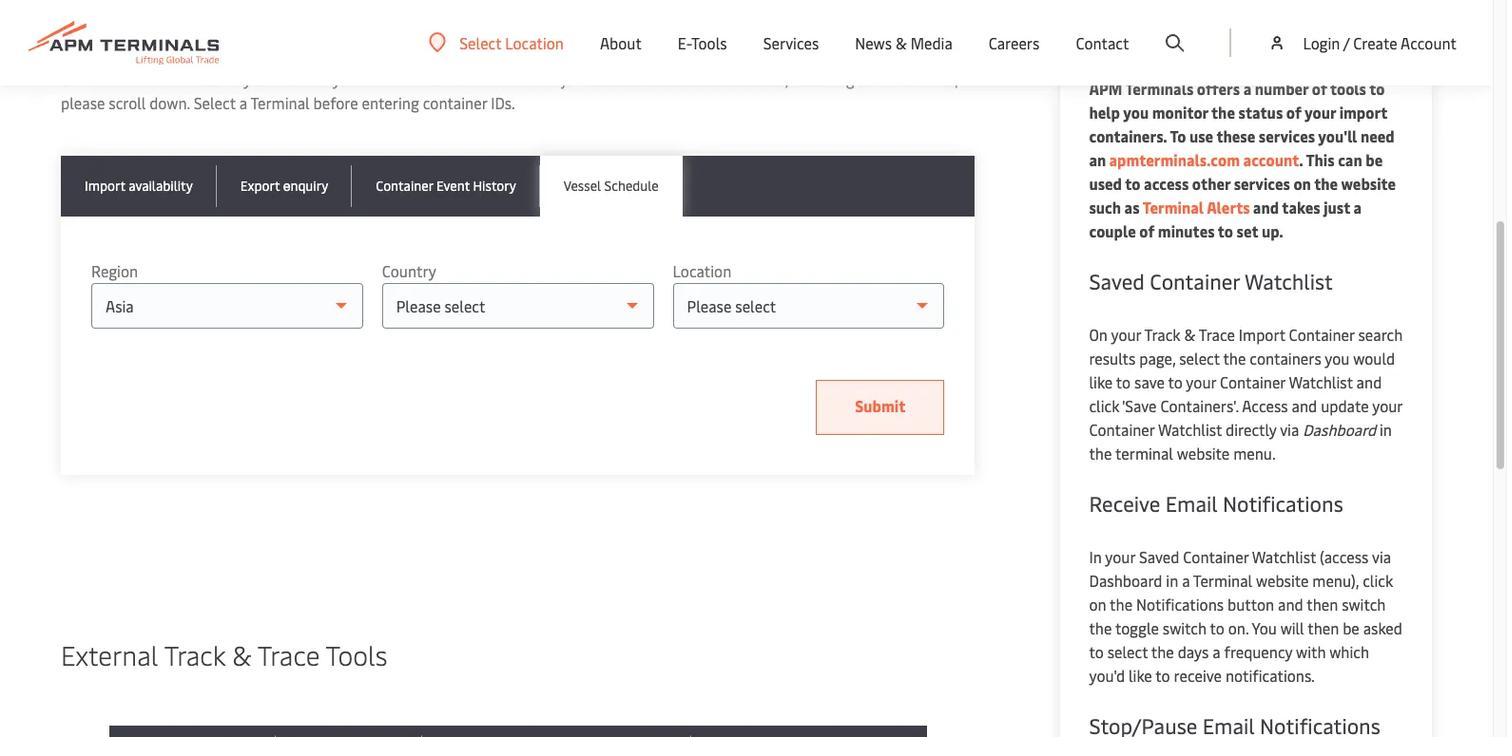 Task type: locate. For each thing, give the bounding box(es) containing it.
a down allows
[[239, 92, 247, 113]]

0 vertical spatial &
[[896, 32, 907, 53]]

containers.
[[1089, 126, 1167, 146]]

0 vertical spatial in
[[1380, 419, 1392, 440]]

containers'.
[[1161, 396, 1239, 417]]

services left '/'
[[1246, 12, 1342, 49]]

select inside the on your track & trace import container search results page, select the containers you would like to save to your container watchlist and click 'save containers'. access and update your container watchlist directly via
[[1180, 348, 1220, 369]]

1 horizontal spatial containers
[[1250, 348, 1322, 369]]

1 horizontal spatial click
[[1363, 571, 1393, 592]]

then up with
[[1308, 618, 1339, 639]]

0 horizontal spatial trace
[[257, 637, 320, 673]]

offers
[[1197, 78, 1240, 99]]

container left event
[[376, 177, 433, 195]]

2 vertical spatial website
[[1256, 571, 1309, 592]]

1 vertical spatial in
[[1166, 571, 1179, 592]]

1 vertical spatial be
[[1343, 618, 1360, 639]]

other right 'for'
[[680, 68, 717, 89]]

containers up the access
[[1250, 348, 1322, 369]]

the down offers
[[1212, 102, 1235, 123]]

apmterminals.com account link
[[1106, 149, 1299, 170]]

toggle
[[1116, 618, 1159, 639]]

terminal
[[1116, 443, 1174, 464]]

track right external
[[164, 637, 226, 673]]

account
[[1244, 149, 1299, 170]]

1 vertical spatial then
[[1308, 618, 1339, 639]]

website inside . this can be used to access other services on the website such as
[[1341, 173, 1396, 194]]

0 vertical spatial track
[[1145, 324, 1181, 345]]

0 vertical spatial you
[[244, 68, 269, 89]]

0 vertical spatial notifications
[[1223, 490, 1344, 518]]

other inside our global t&t tool allows you to check your containers located at our major terminals. for other terminals, including joint ventures, please scroll down. select a terminal before entering container ids.
[[680, 68, 717, 89]]

1 vertical spatial like
[[1129, 666, 1152, 687]]

ids.
[[491, 92, 515, 113]]

account
[[1401, 32, 1457, 53]]

1 vertical spatial containers
[[1250, 348, 1322, 369]]

0 vertical spatial tools
[[691, 32, 727, 53]]

1 horizontal spatial dashboard
[[1303, 419, 1376, 440]]

website for be
[[1341, 173, 1396, 194]]

1 vertical spatial on
[[1089, 594, 1107, 615]]

search
[[1358, 324, 1403, 345]]

of down the as
[[1140, 221, 1155, 242]]

containers up entering
[[367, 68, 438, 89]]

tab list
[[61, 156, 975, 217]]

1 vertical spatial select
[[1108, 642, 1148, 663]]

watchlist down containers'.
[[1158, 419, 1222, 440]]

website down can
[[1341, 173, 1396, 194]]

location
[[505, 32, 564, 53], [673, 261, 732, 282]]

0 vertical spatial via
[[1280, 419, 1299, 440]]

switch
[[1342, 594, 1386, 615], [1163, 618, 1207, 639]]

0 horizontal spatial track
[[164, 637, 226, 673]]

button
[[1228, 594, 1274, 615]]

need
[[1361, 126, 1395, 146]]

create
[[1354, 32, 1398, 53]]

your inside the apm terminals offers a number of tools to help you monitor the status of your import containers. to use these services you'll need an
[[1305, 102, 1336, 123]]

your up you'll on the right top
[[1305, 102, 1336, 123]]

alerts
[[1207, 197, 1250, 218]]

1 horizontal spatial trace
[[1199, 324, 1235, 345]]

1 horizontal spatial via
[[1372, 547, 1391, 568]]

e-tools
[[678, 32, 727, 53]]

0 horizontal spatial dashboard
[[1089, 571, 1163, 592]]

1 horizontal spatial you
[[1123, 102, 1149, 123]]

1 horizontal spatial location
[[673, 261, 732, 282]]

other down apmterminals.com account link
[[1192, 173, 1231, 194]]

0 vertical spatial terminal
[[251, 92, 310, 113]]

0 horizontal spatial import
[[85, 177, 125, 195]]

website down containers'.
[[1177, 443, 1230, 464]]

then
[[1307, 594, 1338, 615], [1308, 618, 1339, 639]]

0 horizontal spatial on
[[1089, 594, 1107, 615]]

minutes
[[1158, 221, 1215, 242]]

0 horizontal spatial location
[[505, 32, 564, 53]]

you up containers.
[[1123, 102, 1149, 123]]

results
[[1089, 348, 1136, 369]]

click down (access
[[1363, 571, 1393, 592]]

contact
[[1076, 32, 1129, 53]]

1 horizontal spatial select
[[1180, 348, 1220, 369]]

2 vertical spatial you
[[1325, 348, 1350, 369]]

notifications up toggle
[[1136, 594, 1224, 615]]

to left check
[[272, 68, 287, 89]]

news
[[855, 32, 892, 53]]

1 vertical spatial website
[[1177, 443, 1230, 464]]

1 horizontal spatial import
[[1239, 324, 1286, 345]]

your up before
[[333, 68, 363, 89]]

connectivity
[[299, 16, 441, 52]]

0 vertical spatial on
[[1294, 173, 1311, 194]]

tools
[[691, 32, 727, 53], [326, 637, 388, 673]]

import left availability
[[85, 177, 125, 195]]

to up the as
[[1125, 173, 1141, 194]]

1 horizontal spatial switch
[[1342, 594, 1386, 615]]

1 horizontal spatial track
[[1145, 324, 1181, 345]]

select location button
[[429, 32, 564, 53]]

website
[[1341, 173, 1396, 194], [1177, 443, 1230, 464], [1256, 571, 1309, 592]]

you right allows
[[244, 68, 269, 89]]

1 vertical spatial via
[[1372, 547, 1391, 568]]

as
[[1125, 197, 1140, 218]]

can
[[1338, 149, 1362, 170]]

0 horizontal spatial you
[[244, 68, 269, 89]]

1 horizontal spatial tools
[[691, 32, 727, 53]]

0 vertical spatial select
[[1180, 348, 1220, 369]]

on inside . this can be used to access other services on the website such as
[[1294, 173, 1311, 194]]

0 horizontal spatial in
[[1166, 571, 1179, 592]]

0 horizontal spatial other
[[680, 68, 717, 89]]

& inside the on your track & trace import container search results page, select the containers you would like to save to your container watchlist and click 'save containers'. access and update your container watchlist directly via
[[1185, 324, 1196, 345]]

1 horizontal spatial other
[[1192, 173, 1231, 194]]

website inside in your saved container watchlist (access via dashboard in a terminal website menu), click on the notifications button and then switch the toggle switch to on. you will then be asked to select the days a frequency with which you'd like to receive notifications.
[[1256, 571, 1309, 592]]

1 vertical spatial location
[[673, 261, 732, 282]]

1 horizontal spatial in
[[1380, 419, 1392, 440]]

your inside in your saved container watchlist (access via dashboard in a terminal website menu), click on the notifications button and then switch the toggle switch to on. you will then be asked to select the days a frequency with which you'd like to receive notifications.
[[1105, 547, 1136, 568]]

in up the days on the bottom right
[[1166, 571, 1179, 592]]

you left would
[[1325, 348, 1350, 369]]

import up the access
[[1239, 324, 1286, 345]]

services
[[1259, 126, 1315, 146], [1234, 173, 1290, 194]]

lifting standards of connectivity
[[61, 16, 441, 52]]

terminal down check
[[251, 92, 310, 113]]

0 vertical spatial be
[[1366, 149, 1383, 170]]

container down 'save
[[1089, 419, 1155, 440]]

like
[[1089, 372, 1113, 393], [1129, 666, 1152, 687]]

lifting
[[61, 16, 137, 52]]

container down minutes
[[1150, 267, 1240, 296]]

export
[[240, 177, 280, 195]]

monitor
[[1152, 102, 1208, 123]]

0 vertical spatial select
[[460, 32, 501, 53]]

saved inside in your saved container watchlist (access via dashboard in a terminal website menu), click on the notifications button and then switch the toggle switch to on. you will then be asked to select the days a frequency with which you'd like to receive notifications.
[[1139, 547, 1180, 568]]

track inside the on your track & trace import container search results page, select the containers you would like to save to your container watchlist and click 'save containers'. access and update your container watchlist directly via
[[1145, 324, 1181, 345]]

1 horizontal spatial select
[[460, 32, 501, 53]]

containers inside our global t&t tool allows you to check your containers located at our major terminals. for other terminals, including joint ventures, please scroll down. select a terminal before entering container ids.
[[367, 68, 438, 89]]

1 vertical spatial &
[[1185, 324, 1196, 345]]

like inside the on your track & trace import container search results page, select the containers you would like to save to your container watchlist and click 'save containers'. access and update your container watchlist directly via
[[1089, 372, 1113, 393]]

in down would
[[1380, 419, 1392, 440]]

on down in
[[1089, 594, 1107, 615]]

select down allows
[[194, 92, 236, 113]]

import inside the on your track & trace import container search results page, select the containers you would like to save to your container watchlist and click 'save containers'. access and update your container watchlist directly via
[[1239, 324, 1286, 345]]

be down need
[[1366, 149, 1383, 170]]

0 horizontal spatial via
[[1280, 419, 1299, 440]]

2 horizontal spatial you
[[1325, 348, 1350, 369]]

0 horizontal spatial be
[[1343, 618, 1360, 639]]

of down number
[[1287, 102, 1302, 123]]

your right in
[[1105, 547, 1136, 568]]

1 vertical spatial click
[[1363, 571, 1393, 592]]

via right (access
[[1372, 547, 1391, 568]]

the down the "this" at the right
[[1314, 173, 1338, 194]]

0 vertical spatial website
[[1341, 173, 1396, 194]]

like down results
[[1089, 372, 1113, 393]]

like right you'd
[[1129, 666, 1152, 687]]

0 horizontal spatial select
[[1108, 642, 1148, 663]]

export еnquiry
[[240, 177, 328, 195]]

1 horizontal spatial like
[[1129, 666, 1152, 687]]

1 vertical spatial trace
[[257, 637, 320, 673]]

of left the tools
[[1312, 78, 1327, 99]]

you inside the on your track & trace import container search results page, select the containers you would like to save to your container watchlist and click 'save containers'. access and update your container watchlist directly via
[[1325, 348, 1350, 369]]

located
[[442, 68, 493, 89]]

on.
[[1229, 618, 1249, 639]]

be up which
[[1343, 618, 1360, 639]]

0 vertical spatial switch
[[1342, 594, 1386, 615]]

terminal up "button"
[[1193, 571, 1253, 592]]

of
[[267, 16, 292, 52], [1312, 78, 1327, 99], [1287, 102, 1302, 123], [1140, 221, 1155, 242]]

your up containers'.
[[1186, 372, 1216, 393]]

you
[[244, 68, 269, 89], [1123, 102, 1149, 123], [1325, 348, 1350, 369]]

0 vertical spatial services
[[1259, 126, 1315, 146]]

select down toggle
[[1108, 642, 1148, 663]]

click left 'save
[[1089, 396, 1120, 417]]

0 horizontal spatial select
[[194, 92, 236, 113]]

select up located
[[460, 32, 501, 53]]

watchlist up menu), on the right of page
[[1252, 547, 1316, 568]]

services up including
[[763, 32, 819, 53]]

select
[[460, 32, 501, 53], [194, 92, 236, 113]]

1 vertical spatial you
[[1123, 102, 1149, 123]]

еnquiry
[[283, 177, 328, 195]]

0 vertical spatial saved
[[1089, 267, 1145, 296]]

such
[[1089, 197, 1121, 218]]

services inside . this can be used to access other services on the website such as
[[1234, 173, 1290, 194]]

ventures,
[[895, 68, 958, 89]]

the
[[1212, 102, 1235, 123], [1314, 173, 1338, 194], [1223, 348, 1246, 369], [1089, 443, 1112, 464], [1110, 594, 1133, 615], [1089, 618, 1112, 639], [1151, 642, 1174, 663]]

your inside our global t&t tool allows you to check your containers located at our major terminals. for other terminals, including joint ventures, please scroll down. select a terminal before entering container ids.
[[333, 68, 363, 89]]

saved down email
[[1139, 547, 1180, 568]]

terminal
[[251, 92, 310, 113], [1143, 197, 1204, 218], [1193, 571, 1253, 592]]

notifications.
[[1226, 666, 1315, 687]]

services up .
[[1259, 126, 1315, 146]]

dashboard down in
[[1089, 571, 1163, 592]]

access
[[1242, 396, 1288, 417]]

0 vertical spatial containers
[[367, 68, 438, 89]]

saved down couple
[[1089, 267, 1145, 296]]

0 horizontal spatial click
[[1089, 396, 1120, 417]]

services down account
[[1234, 173, 1290, 194]]

0 horizontal spatial tools
[[326, 637, 388, 673]]

0 vertical spatial import
[[85, 177, 125, 195]]

1 horizontal spatial website
[[1256, 571, 1309, 592]]

your up results
[[1111, 324, 1141, 345]]

a right just
[[1354, 197, 1362, 218]]

terminal down access
[[1143, 197, 1204, 218]]

on
[[1294, 173, 1311, 194], [1089, 594, 1107, 615]]

and inside and takes just a couple of minutes to set up.
[[1253, 197, 1279, 218]]

1 vertical spatial saved
[[1139, 547, 1180, 568]]

be inside . this can be used to access other services on the website such as
[[1366, 149, 1383, 170]]

select right page,
[[1180, 348, 1220, 369]]

the left the terminal in the right bottom of the page
[[1089, 443, 1112, 464]]

to left set
[[1218, 221, 1233, 242]]

to
[[1170, 126, 1186, 146]]

0 horizontal spatial services
[[763, 32, 819, 53]]

0 vertical spatial trace
[[1199, 324, 1235, 345]]

1 vertical spatial track
[[164, 637, 226, 673]]

which
[[1330, 642, 1369, 663]]

track up page,
[[1145, 324, 1181, 345]]

joint
[[858, 68, 892, 89]]

the up the access
[[1223, 348, 1246, 369]]

other
[[680, 68, 717, 89], [1192, 173, 1231, 194]]

and up up.
[[1253, 197, 1279, 218]]

on inside in your saved container watchlist (access via dashboard in a terminal website menu), click on the notifications button and then switch the toggle switch to on. you will then be asked to select the days a frequency with which you'd like to receive notifications.
[[1089, 594, 1107, 615]]

the inside the on your track & trace import container search results page, select the containers you would like to save to your container watchlist and click 'save containers'. access and update your container watchlist directly via
[[1223, 348, 1246, 369]]

please
[[61, 92, 105, 113]]

1 horizontal spatial on
[[1294, 173, 1311, 194]]

saved container watchlist
[[1089, 267, 1333, 296]]

0 vertical spatial like
[[1089, 372, 1113, 393]]

via down the access
[[1280, 419, 1299, 440]]

and up will
[[1278, 594, 1304, 615]]

1 horizontal spatial &
[[896, 32, 907, 53]]

1 vertical spatial services
[[1234, 173, 1290, 194]]

you
[[1252, 618, 1277, 639]]

container event history
[[376, 177, 516, 195]]

2 horizontal spatial &
[[1185, 324, 1196, 345]]

1 vertical spatial select
[[194, 92, 236, 113]]

and right the access
[[1292, 396, 1317, 417]]

country
[[382, 261, 436, 282]]

a up "status"
[[1244, 78, 1252, 99]]

2 horizontal spatial website
[[1341, 173, 1396, 194]]

1 vertical spatial dashboard
[[1089, 571, 1163, 592]]

0 vertical spatial other
[[680, 68, 717, 89]]

0 horizontal spatial like
[[1089, 372, 1113, 393]]

a up the days on the bottom right
[[1182, 571, 1190, 592]]

switch up the days on the bottom right
[[1163, 618, 1207, 639]]

dashboard inside in your saved container watchlist (access via dashboard in a terminal website menu), click on the notifications button and then switch the toggle switch to on. you will then be asked to select the days a frequency with which you'd like to receive notifications.
[[1089, 571, 1163, 592]]

media
[[911, 32, 953, 53]]

a inside and takes just a couple of minutes to set up.
[[1354, 197, 1362, 218]]

your right the update
[[1372, 396, 1403, 417]]

export еnquiry button
[[217, 156, 352, 217]]

then down menu), on the right of page
[[1307, 594, 1338, 615]]

to up import
[[1370, 78, 1385, 99]]

switch up asked
[[1342, 594, 1386, 615]]

with
[[1296, 642, 1326, 663]]

containers
[[367, 68, 438, 89], [1250, 348, 1322, 369]]

notifications down menu.
[[1223, 490, 1344, 518]]

0 horizontal spatial switch
[[1163, 618, 1207, 639]]

help
[[1089, 102, 1120, 123]]

saved
[[1089, 267, 1145, 296], [1139, 547, 1180, 568]]

1 horizontal spatial be
[[1366, 149, 1383, 170]]

1 vertical spatial import
[[1239, 324, 1286, 345]]

on up 'takes'
[[1294, 173, 1311, 194]]

container up would
[[1289, 324, 1355, 345]]

the inside the apm terminals offers a number of tools to help you monitor the status of your import containers. to use these services you'll need an
[[1212, 102, 1235, 123]]

page,
[[1140, 348, 1176, 369]]

to inside . this can be used to access other services on the website such as
[[1125, 173, 1141, 194]]

dashboard down the update
[[1303, 419, 1376, 440]]

will
[[1281, 618, 1304, 639]]

to left save
[[1116, 372, 1131, 393]]

1 vertical spatial notifications
[[1136, 594, 1224, 615]]

takes
[[1282, 197, 1321, 218]]

/
[[1344, 32, 1350, 53]]

before
[[313, 92, 358, 113]]

container down "receive email notifications"
[[1183, 547, 1249, 568]]

0 horizontal spatial containers
[[367, 68, 438, 89]]

the inside in the terminal website menu.
[[1089, 443, 1112, 464]]

2 vertical spatial terminal
[[1193, 571, 1253, 592]]

0 horizontal spatial website
[[1177, 443, 1230, 464]]

1 vertical spatial other
[[1192, 173, 1231, 194]]

0 vertical spatial location
[[505, 32, 564, 53]]

website up "button"
[[1256, 571, 1309, 592]]

0 vertical spatial click
[[1089, 396, 1120, 417]]

0 horizontal spatial &
[[232, 637, 251, 673]]



Task type: describe. For each thing, give the bounding box(es) containing it.
container up the access
[[1220, 372, 1286, 393]]

of up check
[[267, 16, 292, 52]]

update
[[1321, 396, 1369, 417]]

event
[[436, 177, 470, 195]]

to up you'd
[[1089, 642, 1104, 663]]

personalised services
[[1089, 12, 1342, 49]]

receive email notifications
[[1089, 490, 1344, 518]]

down.
[[149, 92, 190, 113]]

our
[[61, 68, 85, 89]]

website for container
[[1256, 571, 1309, 592]]

directly
[[1226, 419, 1277, 440]]

news & media button
[[855, 0, 953, 86]]

up.
[[1262, 221, 1284, 242]]

terminal inside in your saved container watchlist (access via dashboard in a terminal website menu), click on the notifications button and then switch the toggle switch to on. you will then be asked to select the days a frequency with which you'd like to receive notifications.
[[1193, 571, 1253, 592]]

'save
[[1122, 396, 1157, 417]]

number
[[1255, 78, 1309, 99]]

the inside . this can be used to access other services on the website such as
[[1314, 173, 1338, 194]]

1 vertical spatial terminal
[[1143, 197, 1204, 218]]

vessel schedule
[[564, 177, 659, 195]]

e-
[[678, 32, 691, 53]]

(access
[[1320, 547, 1369, 568]]

menu),
[[1313, 571, 1359, 592]]

to left on.
[[1210, 618, 1225, 639]]

like inside in your saved container watchlist (access via dashboard in a terminal website menu), click on the notifications button and then switch the toggle switch to on. you will then be asked to select the days a frequency with which you'd like to receive notifications.
[[1129, 666, 1152, 687]]

watchlist inside in your saved container watchlist (access via dashboard in a terminal website menu), click on the notifications button and then switch the toggle switch to on. you will then be asked to select the days a frequency with which you'd like to receive notifications.
[[1252, 547, 1316, 568]]

tab list containing import availability
[[61, 156, 975, 217]]

on your track & trace import container search results page, select the containers you would like to save to your container watchlist and click 'save containers'. access and update your container watchlist directly via
[[1089, 324, 1403, 440]]

about button
[[600, 0, 642, 86]]

select inside our global t&t tool allows you to check your containers located at our major terminals. for other terminals, including joint ventures, please scroll down. select a terminal before entering container ids.
[[194, 92, 236, 113]]

days
[[1178, 642, 1209, 663]]

this
[[1306, 149, 1335, 170]]

status
[[1239, 102, 1283, 123]]

container inside container event history button
[[376, 177, 433, 195]]

1 vertical spatial switch
[[1163, 618, 1207, 639]]

apm terminals offers a number of tools to help you monitor the status of your import containers. to use these services you'll need an
[[1089, 78, 1395, 170]]

watchlist down up.
[[1245, 267, 1333, 296]]

0 vertical spatial then
[[1307, 594, 1338, 615]]

a inside our global t&t tool allows you to check your containers located at our major terminals. for other terminals, including joint ventures, please scroll down. select a terminal before entering container ids.
[[239, 92, 247, 113]]

to right save
[[1168, 372, 1183, 393]]

set
[[1237, 221, 1258, 242]]

history
[[473, 177, 516, 195]]

container
[[423, 92, 487, 113]]

careers
[[989, 32, 1040, 53]]

services button
[[763, 0, 819, 86]]

watchlist up the update
[[1289, 372, 1353, 393]]

terminal alerts link
[[1143, 197, 1250, 218]]

0 vertical spatial dashboard
[[1303, 419, 1376, 440]]

import availability
[[85, 177, 193, 195]]

import inside button
[[85, 177, 125, 195]]

entering
[[362, 92, 419, 113]]

via inside the on your track & trace import container search results page, select the containers you would like to save to your container watchlist and click 'save containers'. access and update your container watchlist directly via
[[1280, 419, 1299, 440]]

asked
[[1363, 618, 1403, 639]]

click inside the on your track & trace import container search results page, select the containers you would like to save to your container watchlist and click 'save containers'. access and update your container watchlist directly via
[[1089, 396, 1120, 417]]

used
[[1089, 173, 1122, 194]]

to inside the apm terminals offers a number of tools to help you monitor the status of your import containers. to use these services you'll need an
[[1370, 78, 1385, 99]]

containers inside the on your track & trace import container search results page, select the containers you would like to save to your container watchlist and click 'save containers'. access and update your container watchlist directly via
[[1250, 348, 1322, 369]]

in inside in your saved container watchlist (access via dashboard in a terminal website menu), click on the notifications button and then switch the toggle switch to on. you will then be asked to select the days a frequency with which you'd like to receive notifications.
[[1166, 571, 1179, 592]]

trace inside the on your track & trace import container search results page, select the containers you would like to save to your container watchlist and click 'save containers'. access and update your container watchlist directly via
[[1199, 324, 1235, 345]]

region
[[91, 261, 138, 282]]

on
[[1089, 324, 1108, 345]]

you'd
[[1089, 666, 1125, 687]]

to left receive
[[1156, 666, 1170, 687]]

scroll
[[109, 92, 146, 113]]

menu.
[[1234, 443, 1276, 464]]

a inside the apm terminals offers a number of tools to help you monitor the status of your import containers. to use these services you'll need an
[[1244, 78, 1252, 99]]

terminal inside our global t&t tool allows you to check your containers located at our major terminals. for other terminals, including joint ventures, please scroll down. select a terminal before entering container ids.
[[251, 92, 310, 113]]

availability
[[129, 177, 193, 195]]

couple
[[1089, 221, 1136, 242]]

apmterminals.com account
[[1106, 149, 1299, 170]]

1 vertical spatial tools
[[326, 637, 388, 673]]

. this can be used to access other services on the website such as
[[1089, 149, 1396, 218]]

website inside in the terminal website menu.
[[1177, 443, 1230, 464]]

access
[[1144, 173, 1189, 194]]

click inside in your saved container watchlist (access via dashboard in a terminal website menu), click on the notifications button and then switch the toggle switch to on. you will then be asked to select the days a frequency with which you'd like to receive notifications.
[[1363, 571, 1393, 592]]

to inside and takes just a couple of minutes to set up.
[[1218, 221, 1233, 242]]

import availability button
[[61, 156, 217, 217]]

.
[[1299, 149, 1303, 170]]

tools inside dropdown button
[[691, 32, 727, 53]]

and inside in your saved container watchlist (access via dashboard in a terminal website menu), click on the notifications button and then switch the toggle switch to on. you will then be asked to select the days a frequency with which you'd like to receive notifications.
[[1278, 594, 1304, 615]]

container inside in your saved container watchlist (access via dashboard in a terminal website menu), click on the notifications button and then switch the toggle switch to on. you will then be asked to select the days a frequency with which you'd like to receive notifications.
[[1183, 547, 1249, 568]]

standards
[[143, 16, 260, 52]]

major
[[540, 68, 579, 89]]

select location
[[460, 32, 564, 53]]

vessel
[[564, 177, 601, 195]]

terminals,
[[721, 68, 789, 89]]

you inside our global t&t tool allows you to check your containers located at our major terminals. for other terminals, including joint ventures, please scroll down. select a terminal before entering container ids.
[[244, 68, 269, 89]]

you'll
[[1318, 126, 1357, 146]]

just
[[1324, 197, 1350, 218]]

to inside our global t&t tool allows you to check your containers located at our major terminals. for other terminals, including joint ventures, please scroll down. select a terminal before entering container ids.
[[272, 68, 287, 89]]

for
[[654, 68, 677, 89]]

would
[[1354, 348, 1395, 369]]

you inside the apm terminals offers a number of tools to help you monitor the status of your import containers. to use these services you'll need an
[[1123, 102, 1149, 123]]

our
[[514, 68, 537, 89]]

the up toggle
[[1110, 594, 1133, 615]]

of inside and takes just a couple of minutes to set up.
[[1140, 221, 1155, 242]]

login / create account
[[1303, 32, 1457, 53]]

container event history button
[[352, 156, 540, 217]]

services inside the apm terminals offers a number of tools to help you monitor the status of your import containers. to use these services you'll need an
[[1259, 126, 1315, 146]]

a right the days on the bottom right
[[1213, 642, 1221, 663]]

news & media
[[855, 32, 953, 53]]

2 vertical spatial &
[[232, 637, 251, 673]]

including
[[792, 68, 855, 89]]

terminals.
[[583, 68, 651, 89]]

careers button
[[989, 0, 1040, 86]]

the left toggle
[[1089, 618, 1112, 639]]

1 horizontal spatial services
[[1246, 12, 1342, 49]]

apm
[[1089, 78, 1123, 99]]

use
[[1190, 126, 1214, 146]]

in your saved container watchlist (access via dashboard in a terminal website menu), click on the notifications button and then switch the toggle switch to on. you will then be asked to select the days a frequency with which you'd like to receive notifications.
[[1089, 547, 1403, 687]]

in inside in the terminal website menu.
[[1380, 419, 1392, 440]]

via inside in your saved container watchlist (access via dashboard in a terminal website menu), click on the notifications button and then switch the toggle switch to on. you will then be asked to select the days a frequency with which you'd like to receive notifications.
[[1372, 547, 1391, 568]]

and down would
[[1357, 372, 1382, 393]]

& inside popup button
[[896, 32, 907, 53]]

terminal alerts
[[1143, 197, 1250, 218]]

allows
[[197, 68, 240, 89]]

other inside . this can be used to access other services on the website such as
[[1192, 173, 1231, 194]]

schedule
[[604, 177, 659, 195]]

email
[[1166, 490, 1218, 518]]

select inside in your saved container watchlist (access via dashboard in a terminal website menu), click on the notifications button and then switch the toggle switch to on. you will then be asked to select the days a frequency with which you'd like to receive notifications.
[[1108, 642, 1148, 663]]

terminals
[[1126, 78, 1194, 99]]

frequency
[[1224, 642, 1293, 663]]

be inside in your saved container watchlist (access via dashboard in a terminal website menu), click on the notifications button and then switch the toggle switch to on. you will then be asked to select the days a frequency with which you'd like to receive notifications.
[[1343, 618, 1360, 639]]

notifications inside in your saved container watchlist (access via dashboard in a terminal website menu), click on the notifications button and then switch the toggle switch to on. you will then be asked to select the days a frequency with which you'd like to receive notifications.
[[1136, 594, 1224, 615]]

an
[[1089, 149, 1106, 170]]

receive
[[1174, 666, 1222, 687]]

the left the days on the bottom right
[[1151, 642, 1174, 663]]

t&t
[[136, 68, 162, 89]]



Task type: vqa. For each thing, say whether or not it's contained in the screenshot.
rightmost drivers
no



